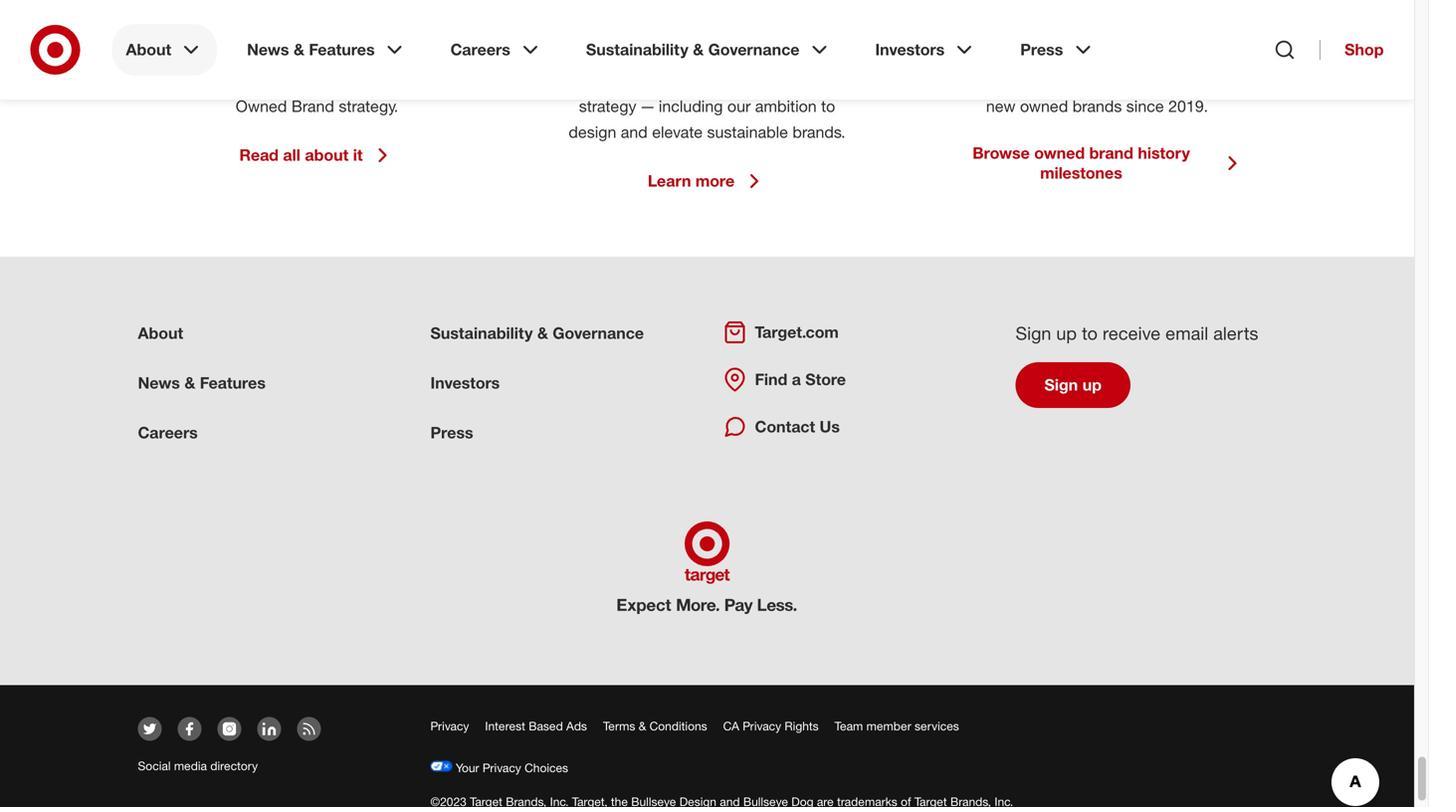 Task type: vqa. For each thing, say whether or not it's contained in the screenshot.
Interest Based Ads
yes



Task type: locate. For each thing, give the bounding box(es) containing it.
our right on
[[415, 71, 438, 90]]

careers link
[[437, 24, 556, 76], [138, 423, 198, 443]]

owned
[[567, 45, 618, 64], [236, 97, 287, 116]]

browse
[[973, 143, 1030, 163]]

1 vertical spatial features
[[200, 373, 266, 393]]

1 vertical spatial owned
[[236, 97, 287, 116]]

governance
[[708, 40, 800, 59], [553, 324, 644, 343]]

1 vertical spatial news
[[138, 373, 180, 393]]

part
[[801, 45, 831, 64]]

0 vertical spatial investors
[[875, 40, 945, 59]]

a
[[712, 45, 720, 64], [336, 71, 345, 90], [792, 370, 801, 389]]

investors link
[[861, 24, 991, 76], [431, 373, 500, 393]]

more
[[1141, 71, 1178, 90], [696, 171, 735, 191]]

and down —
[[621, 122, 648, 142]]

1 horizontal spatial target
[[590, 71, 634, 90]]

investors
[[875, 40, 945, 59], [431, 373, 500, 393]]

in up 17
[[1225, 45, 1238, 64]]

0 vertical spatial governance
[[708, 40, 800, 59]]

0 vertical spatial brand
[[1180, 45, 1221, 64]]

0 vertical spatial news & features
[[247, 40, 375, 59]]

1 horizontal spatial a
[[712, 45, 720, 64]]

privacy up 'your'
[[431, 719, 469, 734]]

0 vertical spatial sign
[[1016, 323, 1052, 344]]

0 horizontal spatial news
[[138, 373, 180, 393]]

1 horizontal spatial governance
[[708, 40, 800, 59]]

sustainability
[[586, 40, 689, 59], [431, 324, 533, 343]]

up inside sign up link
[[1083, 375, 1102, 395]]

focus
[[349, 71, 388, 90]]

1 vertical spatial investors link
[[431, 373, 500, 393]]

0 vertical spatial store
[[181, 45, 219, 64]]

ambition
[[755, 97, 817, 116]]

privacy for your privacy choices
[[483, 761, 521, 775]]

1 vertical spatial press
[[431, 423, 473, 443]]

owned down 2021,
[[236, 97, 287, 116]]

0 vertical spatial owned
[[567, 45, 618, 64]]

target
[[332, 45, 376, 64], [957, 45, 1001, 64], [590, 71, 634, 90]]

brands
[[223, 45, 274, 64], [623, 45, 674, 64]]

1 vertical spatial news & features link
[[138, 373, 266, 393]]

0 vertical spatial sustainability
[[586, 40, 689, 59]]

press for leftmost investors "link" press link
[[431, 423, 473, 443]]

0 horizontal spatial to
[[821, 97, 835, 116]]

0 horizontal spatial brand
[[1090, 143, 1134, 163]]

owned inside browse owned brand history milestones
[[1034, 143, 1085, 163]]

has
[[1030, 71, 1055, 90]]

sign
[[1016, 323, 1052, 344], [1045, 375, 1078, 395]]

0 horizontal spatial investors
[[431, 373, 500, 393]]

owned right "first"
[[1127, 45, 1175, 64]]

0 horizontal spatial fill image
[[182, 721, 198, 737]]

investors inside "link"
[[875, 40, 945, 59]]

1 vertical spatial governance
[[553, 324, 644, 343]]

0 vertical spatial to
[[821, 97, 835, 116]]

terms & conditions
[[603, 719, 707, 734]]

design
[[569, 122, 616, 142]]

2 brands from the left
[[623, 45, 674, 64]]

1984
[[959, 71, 994, 90]]

1 horizontal spatial up
[[1083, 375, 1102, 395]]

sustainability
[[732, 71, 824, 90]]

press
[[1020, 40, 1063, 59], [431, 423, 473, 443]]

fill image up social
[[142, 721, 158, 737]]

1 horizontal spatial careers link
[[437, 24, 556, 76]]

brands
[[1073, 97, 1122, 116]]

milestones
[[1040, 163, 1123, 183]]

0 vertical spatial up
[[1057, 323, 1077, 344]]

more inside target launched its first owned brand in 1984 and has introduced more than 17 new owned brands since 2019.
[[1141, 71, 1178, 90]]

0 horizontal spatial careers link
[[138, 423, 198, 443]]

sign down sign up to receive email alerts
[[1045, 375, 1078, 395]]

owned up strategy
[[567, 45, 618, 64]]

alerts
[[1214, 323, 1259, 344]]

0 horizontal spatial press
[[431, 423, 473, 443]]

us
[[820, 417, 840, 437]]

1 vertical spatial up
[[1083, 375, 1102, 395]]

0 horizontal spatial more
[[696, 171, 735, 191]]

your
[[456, 761, 479, 775]]

privacy right ca
[[743, 719, 781, 734]]

1 vertical spatial investors
[[431, 373, 500, 393]]

0 vertical spatial news
[[247, 40, 289, 59]]

and up new
[[999, 71, 1026, 90]]

governance for leftmost investors "link"
[[553, 324, 644, 343]]

brands up forward,
[[623, 45, 674, 64]]

target inside target launched its first owned brand in 1984 and has introduced more than 17 new owned brands since 2019.
[[957, 45, 1001, 64]]

and inside target launched its first owned brand in 1984 and has introduced more than 17 new owned brands since 2019.
[[999, 71, 1026, 90]]

more up since
[[1141, 71, 1178, 90]]

fill image up directory
[[221, 721, 237, 737]]

terms
[[603, 719, 635, 734]]

find a store link
[[723, 368, 846, 392]]

0 horizontal spatial sustainability
[[431, 324, 533, 343]]

2 horizontal spatial target
[[957, 45, 1001, 64]]

0 vertical spatial investors link
[[861, 24, 991, 76]]

read all about it
[[239, 145, 363, 165]]

0 vertical spatial owned
[[1127, 45, 1175, 64]]

a inside "store brands named target retailer of the year 2021, with a focus on our owned brand strategy."
[[336, 71, 345, 90]]

in for owned brands play a significant part in target forward, our sustainability strategy — including our ambition to design and elevate sustainable brands.
[[835, 45, 847, 64]]

0 vertical spatial press link
[[1007, 24, 1109, 76]]

1 horizontal spatial more
[[1141, 71, 1178, 90]]

shop link
[[1320, 40, 1384, 60]]

1 horizontal spatial owned
[[567, 45, 618, 64]]

1 vertical spatial more
[[696, 171, 735, 191]]

introduced
[[1060, 71, 1137, 90]]

sustainability & governance link
[[572, 24, 846, 76], [431, 324, 644, 343]]

1 vertical spatial store
[[806, 370, 846, 389]]

interest
[[485, 719, 525, 734]]

with
[[302, 71, 332, 90]]

brand
[[1180, 45, 1221, 64], [1090, 143, 1134, 163]]

team member services
[[835, 719, 959, 734]]

1 brands from the left
[[223, 45, 274, 64]]

1 vertical spatial careers link
[[138, 423, 198, 443]]

0 horizontal spatial press link
[[431, 423, 473, 443]]

1 vertical spatial to
[[1082, 323, 1098, 344]]

our down 'play'
[[704, 71, 727, 90]]

0 vertical spatial careers
[[450, 40, 510, 59]]

2 vertical spatial owned
[[1034, 143, 1085, 163]]

up up the sign up
[[1057, 323, 1077, 344]]

to up brands.
[[821, 97, 835, 116]]

news & features link
[[233, 24, 421, 76], [138, 373, 266, 393]]

& for leftmost investors "link" sustainability & governance link
[[537, 324, 548, 343]]

ca privacy rights link
[[723, 719, 819, 734]]

elevate
[[652, 122, 703, 142]]

target up 1984
[[957, 45, 1001, 64]]

& for the right investors "link"'s news & features link
[[294, 40, 305, 59]]

1 horizontal spatial fill image
[[221, 721, 237, 737]]

2 horizontal spatial privacy
[[743, 719, 781, 734]]

sign up
[[1045, 375, 1102, 395]]

learn more link
[[648, 169, 767, 193]]

1 vertical spatial brand
[[1090, 143, 1134, 163]]

1 horizontal spatial features
[[309, 40, 375, 59]]

0 vertical spatial sustainability & governance link
[[572, 24, 846, 76]]

features
[[309, 40, 375, 59], [200, 373, 266, 393]]

new
[[986, 97, 1016, 116]]

in inside owned brands play a significant part in target forward, our sustainability strategy — including our ambition to design and elevate sustainable brands.
[[835, 45, 847, 64]]

& for sustainability & governance link related to the right investors "link"
[[693, 40, 704, 59]]

including
[[659, 97, 723, 116]]

1 horizontal spatial privacy
[[483, 761, 521, 775]]

privacy right 'your'
[[483, 761, 521, 775]]

store up 'us'
[[806, 370, 846, 389]]

0 horizontal spatial and
[[621, 122, 648, 142]]

sustainability & governance
[[586, 40, 800, 59], [431, 324, 644, 343]]

fill image
[[182, 721, 198, 737], [261, 721, 277, 737]]

0 vertical spatial features
[[309, 40, 375, 59]]

1 horizontal spatial brands
[[623, 45, 674, 64]]

sustainability & governance link for leftmost investors "link"
[[431, 324, 644, 343]]

0 horizontal spatial a
[[336, 71, 345, 90]]

0 horizontal spatial governance
[[553, 324, 644, 343]]

0 vertical spatial a
[[712, 45, 720, 64]]

and
[[999, 71, 1026, 90], [621, 122, 648, 142]]

news
[[247, 40, 289, 59], [138, 373, 180, 393]]

1 horizontal spatial sustainability
[[586, 40, 689, 59]]

sign up the sign up
[[1016, 323, 1052, 344]]

fill image
[[142, 721, 158, 737], [221, 721, 237, 737]]

0 vertical spatial careers link
[[437, 24, 556, 76]]

history
[[1138, 143, 1190, 163]]

1 vertical spatial and
[[621, 122, 648, 142]]

of
[[439, 45, 453, 64]]

press link
[[1007, 24, 1109, 76], [431, 423, 473, 443]]

brands inside "store brands named target retailer of the year 2021, with a focus on our owned brand strategy."
[[223, 45, 274, 64]]

1 horizontal spatial press
[[1020, 40, 1063, 59]]

privacy
[[431, 719, 469, 734], [743, 719, 781, 734], [483, 761, 521, 775]]

features for news & features link for leftmost investors "link"
[[200, 373, 266, 393]]

brand inside target launched its first owned brand in 1984 and has introduced more than 17 new owned brands since 2019.
[[1180, 45, 1221, 64]]

store up the
[[181, 45, 219, 64]]

2 in from the left
[[1225, 45, 1238, 64]]

a right find
[[792, 370, 801, 389]]

0 vertical spatial press
[[1020, 40, 1063, 59]]

news & features for news & features link for leftmost investors "link"
[[138, 373, 266, 393]]

sign for sign up
[[1045, 375, 1078, 395]]

1 horizontal spatial brand
[[1180, 45, 1221, 64]]

1 vertical spatial a
[[336, 71, 345, 90]]

0 vertical spatial more
[[1141, 71, 1178, 90]]

1 horizontal spatial press link
[[1007, 24, 1109, 76]]

in right 'part'
[[835, 45, 847, 64]]

more right the 'learn'
[[696, 171, 735, 191]]

brands up year
[[223, 45, 274, 64]]

about
[[126, 40, 171, 59], [138, 324, 183, 343]]

rights
[[785, 719, 819, 734]]

0 horizontal spatial in
[[835, 45, 847, 64]]

0 horizontal spatial privacy
[[431, 719, 469, 734]]

0 vertical spatial and
[[999, 71, 1026, 90]]

a right with
[[336, 71, 345, 90]]

our inside "store brands named target retailer of the year 2021, with a focus on our owned brand strategy."
[[415, 71, 438, 90]]

2 horizontal spatial a
[[792, 370, 801, 389]]

read all about it link
[[239, 143, 395, 167]]

forward,
[[638, 71, 700, 90]]

0 horizontal spatial features
[[200, 373, 266, 393]]

your privacy choices
[[452, 761, 568, 775]]

1 vertical spatial press link
[[431, 423, 473, 443]]

target up focus
[[332, 45, 376, 64]]

in inside target launched its first owned brand in 1984 and has introduced more than 17 new owned brands since 2019.
[[1225, 45, 1238, 64]]

brand up than
[[1180, 45, 1221, 64]]

sign for sign up to receive email alerts
[[1016, 323, 1052, 344]]

a right 'play'
[[712, 45, 720, 64]]

learn
[[648, 171, 691, 191]]

services
[[915, 719, 959, 734]]

2 vertical spatial a
[[792, 370, 801, 389]]

1 vertical spatial sustainability & governance link
[[431, 324, 644, 343]]

1 vertical spatial news & features
[[138, 373, 266, 393]]

its
[[1075, 45, 1092, 64]]

choices
[[525, 761, 568, 775]]

your privacy choices link
[[431, 761, 568, 775]]

target up strategy
[[590, 71, 634, 90]]

1 in from the left
[[835, 45, 847, 64]]

0 horizontal spatial careers
[[138, 423, 198, 443]]

target inside "store brands named target retailer of the year 2021, with a focus on our owned brand strategy."
[[332, 45, 376, 64]]

retailer
[[380, 45, 435, 64]]

1 vertical spatial sustainability
[[431, 324, 533, 343]]

brands inside owned brands play a significant part in target forward, our sustainability strategy — including our ambition to design and elevate sustainable brands.
[[623, 45, 674, 64]]

owned down has
[[1020, 97, 1068, 116]]

1 vertical spatial careers
[[138, 423, 198, 443]]

based
[[529, 719, 563, 734]]

and inside owned brands play a significant part in target forward, our sustainability strategy — including our ambition to design and elevate sustainable brands.
[[621, 122, 648, 142]]

0 horizontal spatial brands
[[223, 45, 274, 64]]

1 vertical spatial sign
[[1045, 375, 1078, 395]]

1 horizontal spatial and
[[999, 71, 1026, 90]]

0 vertical spatial news & features link
[[233, 24, 421, 76]]

owned up milestones in the top of the page
[[1034, 143, 1085, 163]]

careers
[[450, 40, 510, 59], [138, 423, 198, 443]]

press link for leftmost investors "link"
[[431, 423, 473, 443]]

sustainability & governance link for the right investors "link"
[[572, 24, 846, 76]]

a inside owned brands play a significant part in target forward, our sustainability strategy — including our ambition to design and elevate sustainable brands.
[[712, 45, 720, 64]]

significant
[[725, 45, 797, 64]]

0 horizontal spatial up
[[1057, 323, 1077, 344]]

0 horizontal spatial store
[[181, 45, 219, 64]]

up
[[1057, 323, 1077, 344], [1083, 375, 1102, 395]]

brand inside browse owned brand history milestones
[[1090, 143, 1134, 163]]

1 horizontal spatial investors
[[875, 40, 945, 59]]

to left receive at right top
[[1082, 323, 1098, 344]]

1 horizontal spatial careers
[[450, 40, 510, 59]]

brand up milestones in the top of the page
[[1090, 143, 1134, 163]]

1 horizontal spatial fill image
[[261, 721, 277, 737]]

contact us link
[[723, 415, 840, 439]]

up down sign up to receive email alerts
[[1083, 375, 1102, 395]]

1 horizontal spatial news
[[247, 40, 289, 59]]



Task type: describe. For each thing, give the bounding box(es) containing it.
careers for the right investors "link"'s news & features link
[[450, 40, 510, 59]]

contact us
[[755, 417, 840, 437]]

0 vertical spatial about
[[126, 40, 171, 59]]

sustainability for the right investors "link"
[[586, 40, 689, 59]]

news & features for the right investors "link"'s news & features link
[[247, 40, 375, 59]]

press for press link corresponding to the right investors "link"
[[1020, 40, 1063, 59]]

find a store
[[755, 370, 846, 389]]

interest based ads link
[[485, 719, 587, 734]]

named
[[279, 45, 328, 64]]

directory
[[210, 759, 258, 773]]

1 vertical spatial sustainability & governance
[[431, 324, 644, 343]]

browse owned brand history milestones
[[973, 143, 1190, 183]]

1 horizontal spatial store
[[806, 370, 846, 389]]

store inside "store brands named target retailer of the year 2021, with a focus on our owned brand strategy."
[[181, 45, 219, 64]]

store brands named target retailer of the year 2021, with a focus on our owned brand strategy.
[[181, 45, 453, 116]]

0 horizontal spatial investors link
[[431, 373, 500, 393]]

0 vertical spatial sustainability & governance
[[586, 40, 800, 59]]

strategy.
[[339, 97, 398, 116]]

features for the right investors "link"'s news & features link
[[309, 40, 375, 59]]

first
[[1096, 45, 1123, 64]]

governance for the right investors "link"
[[708, 40, 800, 59]]

brands for 2021,
[[223, 45, 274, 64]]

& for terms & conditions link
[[639, 719, 646, 734]]

2 fill image from the left
[[221, 721, 237, 737]]

contact
[[755, 417, 815, 437]]

0 vertical spatial about link
[[112, 24, 217, 76]]

investors for leftmost investors "link"
[[431, 373, 500, 393]]

press link for the right investors "link"
[[1007, 24, 1109, 76]]

learn more
[[648, 171, 735, 191]]

1 fill image from the left
[[182, 721, 198, 737]]

careers link for the right investors "link"'s news & features link
[[437, 24, 556, 76]]

strategy
[[579, 97, 637, 116]]

news for news & features link for leftmost investors "link"
[[138, 373, 180, 393]]

2 fill image from the left
[[261, 721, 277, 737]]

social media directory
[[138, 759, 258, 773]]

news for the right investors "link"'s news & features link
[[247, 40, 289, 59]]

1 vertical spatial about
[[138, 324, 183, 343]]

—
[[641, 97, 654, 116]]

launched
[[1005, 45, 1071, 64]]

careers for news & features link for leftmost investors "link"
[[138, 423, 198, 443]]

owned brands play a significant part in target forward, our sustainability strategy — including our ambition to design and elevate sustainable brands.
[[567, 45, 847, 142]]

17
[[1218, 71, 1236, 90]]

owned inside "store brands named target retailer of the year 2021, with a focus on our owned brand strategy."
[[236, 97, 287, 116]]

our up the sustainable
[[728, 97, 751, 116]]

on
[[393, 71, 411, 90]]

1 vertical spatial about link
[[138, 324, 183, 343]]

ads
[[566, 719, 587, 734]]

owned inside owned brands play a significant part in target forward, our sustainability strategy — including our ambition to design and elevate sustainable brands.
[[567, 45, 618, 64]]

& for news & features link for leftmost investors "link"
[[184, 373, 195, 393]]

find
[[755, 370, 788, 389]]

investors for the right investors "link"
[[875, 40, 945, 59]]

play
[[678, 45, 707, 64]]

all
[[283, 145, 301, 165]]

ca privacy rights
[[723, 719, 819, 734]]

brands.
[[793, 122, 846, 142]]

about
[[305, 145, 349, 165]]

target.com
[[755, 323, 839, 342]]

sign up link
[[1016, 362, 1131, 408]]

news & features link for the right investors "link"
[[233, 24, 421, 76]]

2019.
[[1169, 97, 1209, 116]]

1 vertical spatial owned
[[1020, 97, 1068, 116]]

in for target launched its first owned brand in 1984 and has introduced more than 17 new owned brands since 2019.
[[1225, 45, 1238, 64]]

sustainable
[[707, 122, 788, 142]]

1 fill image from the left
[[142, 721, 158, 737]]

brand
[[292, 97, 334, 116]]

ca
[[723, 719, 739, 734]]

1 horizontal spatial investors link
[[861, 24, 991, 76]]

member
[[867, 719, 912, 734]]

browse owned brand history milestones link
[[950, 143, 1245, 183]]

target.com link
[[723, 321, 839, 344]]

social media directory link
[[138, 759, 258, 773]]

year
[[223, 71, 253, 90]]

than
[[1182, 71, 1214, 90]]

up for sign up to receive email alerts
[[1057, 323, 1077, 344]]

sign up to receive email alerts
[[1016, 323, 1259, 344]]

the
[[196, 71, 218, 90]]

careers link for news & features link for leftmost investors "link"
[[138, 423, 198, 443]]

read
[[239, 145, 279, 165]]

receive
[[1103, 323, 1161, 344]]

news & features link for leftmost investors "link"
[[138, 373, 266, 393]]

privacy link
[[431, 719, 469, 734]]

to inside owned brands play a significant part in target forward, our sustainability strategy — including our ambition to design and elevate sustainable brands.
[[821, 97, 835, 116]]

media
[[174, 759, 207, 773]]

target. expect more. pay less. image
[[618, 522, 797, 614]]

it
[[353, 145, 363, 165]]

team
[[835, 719, 863, 734]]

target launched its first owned brand in 1984 and has introduced more than 17 new owned brands since 2019.
[[957, 45, 1238, 116]]

email
[[1166, 323, 1209, 344]]

2021,
[[258, 71, 298, 90]]

privacy for ca privacy rights
[[743, 719, 781, 734]]

target inside owned brands play a significant part in target forward, our sustainability strategy — including our ambition to design and elevate sustainable brands.
[[590, 71, 634, 90]]

interest based ads
[[485, 719, 587, 734]]

1 horizontal spatial to
[[1082, 323, 1098, 344]]

since
[[1127, 97, 1164, 116]]

social
[[138, 759, 171, 773]]

terms & conditions link
[[603, 719, 707, 734]]

brands for forward,
[[623, 45, 674, 64]]

sustainability for leftmost investors "link"
[[431, 324, 533, 343]]

shop
[[1345, 40, 1384, 59]]

team member services link
[[835, 719, 959, 734]]

conditions
[[650, 719, 707, 734]]

up for sign up
[[1083, 375, 1102, 395]]



